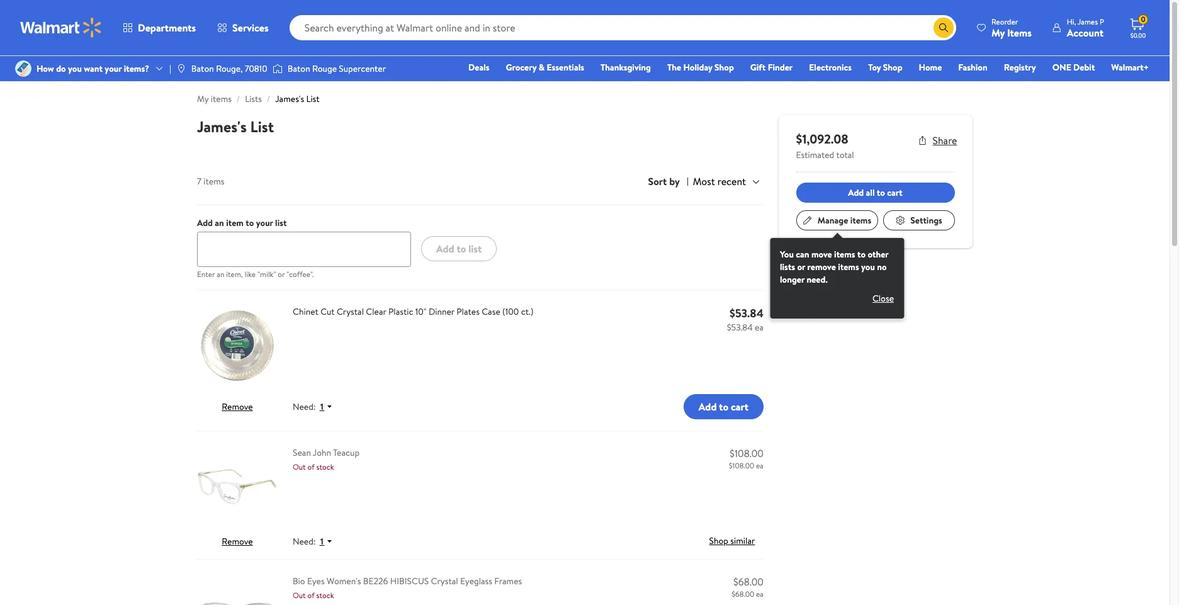 Task type: vqa. For each thing, say whether or not it's contained in the screenshot.
For
no



Task type: describe. For each thing, give the bounding box(es) containing it.
item
[[226, 217, 244, 229]]

james
[[1078, 16, 1098, 27]]

$68.00 $68.00 ea
[[732, 575, 764, 600]]

0 horizontal spatial list
[[250, 116, 274, 137]]

0 horizontal spatial you
[[68, 62, 82, 75]]

thanksgiving link
[[595, 60, 657, 74]]

cart inside button
[[731, 400, 749, 414]]

recent
[[718, 174, 746, 188]]

manage items button
[[796, 210, 878, 230]]

$1,092.08
[[796, 130, 849, 147]]

departments
[[138, 21, 196, 35]]

need.
[[807, 273, 828, 286]]

p
[[1100, 16, 1104, 27]]

to inside add to list button
[[457, 242, 466, 256]]

1 button
[[316, 536, 338, 547]]

other
[[868, 248, 889, 261]]

all
[[866, 186, 875, 199]]

sean
[[293, 447, 311, 459]]

remove for $108.00
[[222, 535, 253, 548]]

stock inside "sean john teacup out of stock"
[[316, 462, 334, 472]]

toy shop
[[868, 61, 903, 74]]

my items / lists / james's list
[[197, 93, 320, 105]]

ea for $68.00
[[756, 589, 764, 600]]

lists link
[[245, 93, 262, 105]]

 image for baton
[[272, 62, 283, 75]]

most
[[693, 174, 715, 188]]

reorder my items
[[992, 16, 1032, 39]]

1 horizontal spatial list
[[306, 93, 320, 105]]

reorder
[[992, 16, 1018, 27]]

want
[[84, 62, 103, 75]]

cart inside button
[[888, 186, 903, 199]]

$0.00
[[1131, 31, 1146, 40]]

debit
[[1074, 61, 1095, 74]]

or inside you can move items to other lists or remove items you no longer need. close
[[798, 261, 806, 273]]

1 button
[[316, 401, 338, 413]]

move
[[812, 248, 833, 261]]

add for add all to cart
[[849, 186, 864, 199]]

baton rouge supercenter
[[288, 62, 386, 75]]

longer
[[780, 273, 805, 286]]

be226
[[363, 575, 388, 588]]

walmart+
[[1112, 61, 1149, 74]]

sean john teacup out of stock
[[293, 447, 360, 472]]

out inside the bio eyes women's be226 hibiscus crystal eyeglass frames out of stock
[[293, 590, 306, 601]]

bio eyes women's be226 hibiscus crystal eyeglass frames out of stock
[[293, 575, 522, 601]]

the holiday shop link
[[662, 60, 740, 74]]

shop right toy
[[883, 61, 903, 74]]

shop similar
[[709, 535, 755, 547]]

one debit
[[1053, 61, 1095, 74]]

shop right holiday
[[715, 61, 734, 74]]

0 horizontal spatial or
[[278, 269, 285, 280]]

chinet
[[293, 306, 319, 318]]

services button
[[207, 13, 279, 43]]

"milk"
[[257, 269, 276, 280]]

1 for $53.84
[[320, 402, 325, 412]]

share button
[[918, 133, 958, 147]]

can
[[796, 248, 810, 261]]

Add an item to your list text field
[[197, 232, 411, 267]]

gift
[[750, 61, 766, 74]]

crystal inside the bio eyes women's be226 hibiscus crystal eyeglass frames out of stock
[[431, 575, 458, 588]]

plastic
[[388, 306, 413, 318]]

$108.00 $108.00 ea
[[729, 447, 764, 471]]

70810
[[245, 62, 267, 75]]

rouge,
[[216, 62, 243, 75]]

an for add
[[215, 217, 224, 229]]

10"
[[415, 306, 427, 318]]

remove
[[808, 261, 836, 273]]

clear
[[366, 306, 386, 318]]

add to cart
[[699, 400, 749, 414]]

similar
[[731, 535, 755, 547]]

women's
[[327, 575, 361, 588]]

fashion link
[[953, 60, 993, 74]]

sort
[[648, 175, 667, 188]]

to inside add to cart button
[[719, 400, 729, 414]]

items for 7
[[204, 175, 224, 188]]

electronics link
[[804, 60, 858, 74]]

 image for how
[[15, 60, 31, 77]]

2 / from the left
[[267, 93, 270, 105]]

like
[[245, 269, 256, 280]]

baton rouge, 70810
[[191, 62, 267, 75]]

chinet cut crystal clear plastic 10" dinner plates case (100 ct.)
[[293, 306, 534, 318]]

services
[[232, 21, 269, 35]]

how
[[37, 62, 54, 75]]

home link
[[913, 60, 948, 74]]

add all to cart button
[[796, 183, 955, 203]]

close
[[873, 292, 894, 305]]

ea for $108.00
[[756, 461, 764, 471]]

shop left similar
[[709, 535, 728, 547]]

rouge
[[312, 62, 337, 75]]

chinet cut crystal clear plastic 10" dinner plates case (100 ct.) link
[[293, 306, 717, 319]]

stock inside the bio eyes women's be226 hibiscus crystal eyeglass frames out of stock
[[316, 590, 334, 601]]

manage items
[[818, 214, 872, 227]]

home
[[919, 61, 942, 74]]

no
[[878, 261, 887, 273]]

essentials
[[547, 61, 584, 74]]

baton for baton rouge supercenter
[[288, 62, 310, 75]]

add for add to cart
[[699, 400, 717, 414]]

walmart image
[[20, 18, 102, 38]]

james's list
[[197, 116, 274, 137]]

most recent button
[[688, 173, 764, 190]]

0 vertical spatial crystal
[[337, 306, 364, 318]]

bio eyes women's be226 hibiscus crystal eyeglass frames link
[[293, 575, 717, 588]]



Task type: locate. For each thing, give the bounding box(es) containing it.
items right remove
[[838, 261, 860, 273]]

1 vertical spatial an
[[217, 269, 224, 280]]

$53.84 $53.84 ea
[[727, 306, 764, 334]]

1 out from the top
[[293, 462, 306, 472]]

items right move
[[835, 248, 856, 261]]

1 vertical spatial you
[[862, 261, 875, 273]]

john
[[313, 447, 331, 459]]

ea inside "$68.00 $68.00 ea"
[[756, 589, 764, 600]]

/ left lists link
[[237, 93, 240, 105]]

ea for $53.84
[[755, 321, 764, 334]]

2 vertical spatial ea
[[756, 589, 764, 600]]

ea
[[755, 321, 764, 334], [756, 461, 764, 471], [756, 589, 764, 600]]

0 vertical spatial need:
[[293, 401, 316, 413]]

0 horizontal spatial your
[[105, 62, 122, 75]]

you can move items to other lists or remove items you no longer need. close
[[780, 248, 894, 305]]

0 horizontal spatial james's
[[197, 116, 247, 137]]

or right lists
[[798, 261, 806, 273]]

1 of from the top
[[308, 462, 315, 472]]

0 vertical spatial your
[[105, 62, 122, 75]]

frames
[[494, 575, 522, 588]]

1 remove button from the top
[[222, 401, 253, 413]]

0 vertical spatial an
[[215, 217, 224, 229]]

1 up eyes
[[320, 537, 325, 547]]

items
[[211, 93, 232, 105], [204, 175, 224, 188], [851, 214, 872, 227], [835, 248, 856, 261], [838, 261, 860, 273]]

add for add to list
[[436, 242, 454, 256]]

fashion
[[959, 61, 988, 74]]

1 horizontal spatial baton
[[288, 62, 310, 75]]

0 vertical spatial remove button
[[222, 401, 253, 413]]

add an item to your list
[[197, 217, 287, 229]]

to inside add all to cart button
[[877, 186, 886, 199]]

electronics
[[809, 61, 852, 74]]

bio
[[293, 575, 305, 588]]

grocery & essentials
[[506, 61, 584, 74]]

1 vertical spatial your
[[256, 217, 273, 229]]

or right "milk"
[[278, 269, 285, 280]]

baton left rouge
[[288, 62, 310, 75]]

2 baton from the left
[[288, 62, 310, 75]]

james's right lists link
[[275, 93, 304, 105]]

1 inside popup button
[[320, 537, 325, 547]]

add for add an item to your list
[[197, 217, 213, 229]]

need: for $53.84
[[293, 401, 316, 413]]

add inside button
[[699, 400, 717, 414]]

your
[[105, 62, 122, 75], [256, 217, 273, 229]]

0 vertical spatial cart
[[888, 186, 903, 199]]

eyes
[[307, 575, 325, 588]]

1 need: from the top
[[293, 401, 316, 413]]

crystal right cut
[[337, 306, 364, 318]]

my down the baton rouge, 70810
[[197, 93, 209, 105]]

1 horizontal spatial or
[[798, 261, 806, 273]]

add to cart button
[[684, 394, 764, 420]]

my inside reorder my items
[[992, 26, 1005, 39]]

 image right 70810
[[272, 62, 283, 75]]

0 vertical spatial list
[[306, 93, 320, 105]]

you
[[780, 248, 794, 261]]

1 vertical spatial james's
[[197, 116, 247, 137]]

crystal left eyeglass
[[431, 575, 458, 588]]

crystal
[[337, 306, 364, 318], [431, 575, 458, 588]]

out down bio
[[293, 590, 306, 601]]

items?
[[124, 62, 149, 75]]

0 horizontal spatial list
[[275, 217, 287, 229]]

registry
[[1004, 61, 1036, 74]]

ea inside $108.00 $108.00 ea
[[756, 461, 764, 471]]

1 horizontal spatial  image
[[272, 62, 283, 75]]

1 horizontal spatial cart
[[888, 186, 903, 199]]

to inside you can move items to other lists or remove items you no longer need. close
[[858, 248, 866, 261]]

add inside button
[[849, 186, 864, 199]]

1 horizontal spatial crystal
[[431, 575, 458, 588]]

one
[[1053, 61, 1071, 74]]

of inside the bio eyes women's be226 hibiscus crystal eyeglass frames out of stock
[[308, 590, 315, 601]]

out down sean
[[293, 462, 306, 472]]

an for enter
[[217, 269, 224, 280]]

2 out from the top
[[293, 590, 306, 601]]

my
[[992, 26, 1005, 39], [197, 93, 209, 105]]

1 up john
[[320, 402, 325, 412]]

items inside manage items "button"
[[851, 214, 872, 227]]

most recent
[[693, 174, 746, 188]]

or
[[798, 261, 806, 273], [278, 269, 285, 280]]

1 vertical spatial my
[[197, 93, 209, 105]]

stock down eyes
[[316, 590, 334, 601]]

0 vertical spatial 1
[[320, 402, 325, 412]]

Search search field
[[289, 15, 956, 40]]

my items link
[[197, 93, 232, 105]]

my left "items"
[[992, 26, 1005, 39]]

list inside button
[[469, 242, 482, 256]]

0 horizontal spatial crystal
[[337, 306, 364, 318]]

1 vertical spatial of
[[308, 590, 315, 601]]

stock down john
[[316, 462, 334, 472]]

items right manage
[[851, 214, 872, 227]]

items for my
[[211, 93, 232, 105]]

$1,092.08 estimated total
[[796, 130, 855, 161]]

1 baton from the left
[[191, 62, 214, 75]]

Walmart Site-Wide search field
[[289, 15, 956, 40]]

items up james's list
[[211, 93, 232, 105]]

out inside "sean john teacup out of stock"
[[293, 462, 306, 472]]

0 vertical spatial james's
[[275, 93, 304, 105]]

supercenter
[[339, 62, 386, 75]]

james's
[[275, 93, 304, 105], [197, 116, 247, 137]]

0 horizontal spatial cart
[[731, 400, 749, 414]]

grocery
[[506, 61, 537, 74]]

baton for baton rouge, 70810
[[191, 62, 214, 75]]

1 / from the left
[[237, 93, 240, 105]]

0 $0.00
[[1131, 14, 1146, 40]]

1 remove from the top
[[222, 401, 253, 413]]

ea inside $53.84 $53.84 ea
[[755, 321, 764, 334]]

1 vertical spatial list
[[250, 116, 274, 137]]

 image
[[176, 64, 186, 74]]

1 vertical spatial cart
[[731, 400, 749, 414]]

add to list
[[436, 242, 482, 256]]

1 vertical spatial list
[[469, 242, 482, 256]]

1 for $108.00
[[320, 537, 325, 547]]

need: up sean
[[293, 401, 316, 413]]

case
[[482, 306, 500, 318]]

james's down my items link
[[197, 116, 247, 137]]

1 horizontal spatial your
[[256, 217, 273, 229]]

1 horizontal spatial you
[[862, 261, 875, 273]]

teacup
[[333, 447, 360, 459]]

0 vertical spatial ea
[[755, 321, 764, 334]]

0 vertical spatial out
[[293, 462, 306, 472]]

enter an item, like "milk" or "coffee".
[[197, 269, 314, 280]]

ct.)
[[521, 306, 534, 318]]

1 stock from the top
[[316, 462, 334, 472]]

0 horizontal spatial  image
[[15, 60, 31, 77]]

1 inside dropdown button
[[320, 402, 325, 412]]

your right item
[[256, 217, 273, 229]]

manage
[[818, 214, 849, 227]]

1 vertical spatial 1
[[320, 537, 325, 547]]

0 horizontal spatial my
[[197, 93, 209, 105]]

you right do
[[68, 62, 82, 75]]

registry link
[[998, 60, 1042, 74]]

total
[[837, 149, 855, 161]]

you inside you can move items to other lists or remove items you no longer need. close
[[862, 261, 875, 273]]

0 vertical spatial my
[[992, 26, 1005, 39]]

james's list link
[[275, 93, 320, 105]]

thanksgiving
[[601, 61, 651, 74]]

account
[[1067, 26, 1104, 39]]

settings button
[[883, 210, 955, 230]]

1 vertical spatial stock
[[316, 590, 334, 601]]

items right 7
[[204, 175, 224, 188]]

2 stock from the top
[[316, 590, 334, 601]]

search icon image
[[939, 23, 949, 33]]

 image left the how
[[15, 60, 31, 77]]

item,
[[226, 269, 243, 280]]

0 vertical spatial list
[[275, 217, 287, 229]]

gift finder link
[[745, 60, 799, 74]]

an left item,
[[217, 269, 224, 280]]

 image
[[15, 60, 31, 77], [272, 62, 283, 75]]

2 remove from the top
[[222, 535, 253, 548]]

1 vertical spatial ea
[[756, 461, 764, 471]]

remove button for $108.00
[[222, 535, 253, 548]]

list
[[306, 93, 320, 105], [250, 116, 274, 137]]

0 vertical spatial of
[[308, 462, 315, 472]]

1 horizontal spatial james's
[[275, 93, 304, 105]]

2 remove button from the top
[[222, 535, 253, 548]]

lists
[[245, 93, 262, 105]]

1 1 from the top
[[320, 402, 325, 412]]

one debit link
[[1047, 60, 1101, 74]]

hi, james p account
[[1067, 16, 1104, 39]]

grocery & essentials link
[[500, 60, 590, 74]]

deals link
[[463, 60, 495, 74]]

/ right the lists
[[267, 93, 270, 105]]

0 horizontal spatial /
[[237, 93, 240, 105]]

2 1 from the top
[[320, 537, 325, 547]]

your right "want"
[[105, 62, 122, 75]]

cart up $108.00 $108.00 ea
[[731, 400, 749, 414]]

close button
[[863, 288, 904, 309]]

add
[[849, 186, 864, 199], [197, 217, 213, 229], [436, 242, 454, 256], [699, 400, 717, 414]]

of down eyes
[[308, 590, 315, 601]]

0 vertical spatial stock
[[316, 462, 334, 472]]

you left no
[[862, 261, 875, 273]]

1 horizontal spatial my
[[992, 26, 1005, 39]]

1 vertical spatial out
[[293, 590, 306, 601]]

"coffee".
[[287, 269, 314, 280]]

0 horizontal spatial baton
[[191, 62, 214, 75]]

0 vertical spatial you
[[68, 62, 82, 75]]

need: up bio
[[293, 535, 316, 548]]

cut
[[321, 306, 335, 318]]

baton left the rouge,
[[191, 62, 214, 75]]

sean john teacup link
[[293, 447, 717, 460]]

an left item
[[215, 217, 224, 229]]

7
[[197, 175, 201, 188]]

do
[[56, 62, 66, 75]]

of down sean
[[308, 462, 315, 472]]

0 vertical spatial remove
[[222, 401, 253, 413]]

your for items?
[[105, 62, 122, 75]]

|
[[169, 62, 171, 75]]

1 horizontal spatial list
[[469, 242, 482, 256]]

(100
[[503, 306, 519, 318]]

the holiday shop
[[667, 61, 734, 74]]

/
[[237, 93, 240, 105], [267, 93, 270, 105]]

estimated
[[796, 149, 835, 161]]

1 vertical spatial remove button
[[222, 535, 253, 548]]

hibiscus
[[390, 575, 429, 588]]

add to list button
[[421, 236, 497, 262]]

your for list
[[256, 217, 273, 229]]

eyeglass
[[460, 575, 492, 588]]

items for manage
[[851, 214, 872, 227]]

lists
[[780, 261, 796, 273]]

2 need: from the top
[[293, 535, 316, 548]]

remove for $53.84
[[222, 401, 253, 413]]

remove button
[[222, 401, 253, 413], [222, 535, 253, 548]]

out
[[293, 462, 306, 472], [293, 590, 306, 601]]

1 vertical spatial need:
[[293, 535, 316, 548]]

remove button for $53.84
[[222, 401, 253, 413]]

2 of from the top
[[308, 590, 315, 601]]

1 vertical spatial remove
[[222, 535, 253, 548]]

add inside button
[[436, 242, 454, 256]]

list down rouge
[[306, 93, 320, 105]]

of inside "sean john teacup out of stock"
[[308, 462, 315, 472]]

list down my items / lists / james's list
[[250, 116, 274, 137]]

cart right all
[[888, 186, 903, 199]]

1 horizontal spatial /
[[267, 93, 270, 105]]

enter
[[197, 269, 215, 280]]

need: for $108.00
[[293, 535, 316, 548]]

1 vertical spatial crystal
[[431, 575, 458, 588]]

settings
[[911, 214, 943, 227]]



